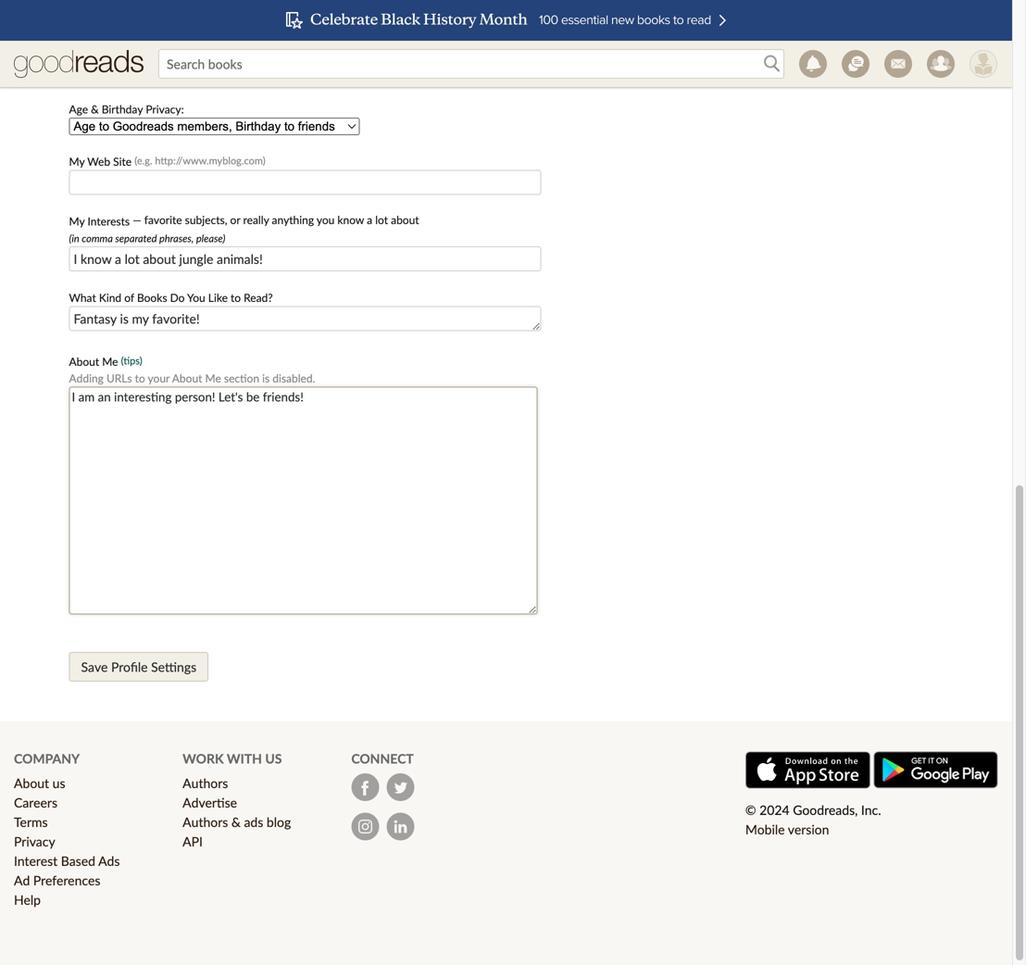 Task type: describe. For each thing, give the bounding box(es) containing it.
read?
[[244, 291, 273, 304]]

careers
[[14, 795, 57, 811]]

notifications image
[[799, 50, 827, 78]]

about us link
[[14, 775, 65, 791]]

careers link
[[14, 795, 57, 811]]

http://www.myblog.com)
[[155, 154, 266, 167]]

What Kind of Books Do You Like to Read? text field
[[69, 306, 541, 331]]

interest based ads link
[[14, 853, 120, 869]]

your
[[148, 371, 170, 385]]

what
[[69, 291, 96, 304]]

advertise
[[183, 795, 237, 811]]

1 authors from the top
[[183, 775, 228, 791]]

my for web
[[69, 155, 85, 168]]

ad
[[14, 873, 30, 888]]

urls
[[106, 371, 132, 385]]

really
[[243, 213, 269, 227]]

is
[[262, 371, 270, 385]]

with
[[227, 751, 262, 766]]

0 vertical spatial to
[[231, 291, 241, 304]]

subjects,
[[185, 213, 227, 227]]

year:
[[69, 68, 93, 81]]

0 horizontal spatial me
[[102, 355, 118, 368]]

terms link
[[14, 814, 48, 830]]

goodreads on linkedin image
[[387, 813, 414, 841]]

disabled.
[[273, 371, 315, 385]]

date of birth year:
[[69, 49, 132, 81]]

my web site (e.g. http://www.myblog.com)
[[69, 154, 266, 168]]

date
[[69, 49, 93, 63]]

Search books text field
[[158, 49, 785, 79]]

ads
[[244, 814, 263, 830]]

connect
[[351, 751, 414, 766]]

you
[[317, 213, 335, 227]]

my interests — favorite subjects, or really anything you know a lot about (in comma separated phrases, please)
[[69, 213, 419, 245]]

like
[[208, 291, 228, 304]]

(tips)
[[121, 354, 142, 367]]

interest
[[14, 853, 58, 869]]

favorite
[[144, 213, 182, 227]]

what kind of books do you like to read?
[[69, 291, 273, 304]]

kind
[[99, 291, 121, 304]]

goodreads on twitter image
[[387, 773, 414, 801]]

please)
[[196, 232, 225, 245]]

(in
[[69, 232, 79, 245]]

(tips) link
[[121, 354, 142, 367]]

interests
[[87, 214, 130, 228]]

privacy:
[[146, 102, 184, 116]]

1 horizontal spatial of
[[124, 291, 134, 304]]

help
[[14, 892, 41, 908]]

work
[[183, 751, 224, 766]]

Search for books to add to your shelves search field
[[158, 49, 785, 79]]

anything
[[272, 213, 314, 227]]

—
[[133, 213, 141, 227]]

mobile
[[746, 822, 785, 837]]

©
[[746, 802, 756, 818]]

section
[[224, 371, 259, 385]]

based
[[61, 853, 95, 869]]

authors & ads blog link
[[183, 814, 291, 830]]

ad preferences link
[[14, 873, 100, 888]]

my for interests
[[69, 214, 85, 228]]

ads
[[98, 853, 120, 869]]

about inside company about us careers terms privacy interest based ads ad preferences help
[[14, 775, 49, 791]]

birth
[[108, 49, 132, 63]]

or
[[230, 213, 240, 227]]

birthday
[[102, 102, 143, 116]]

comma
[[82, 232, 113, 245]]



Task type: vqa. For each thing, say whether or not it's contained in the screenshot.
2nd Authors
yes



Task type: locate. For each thing, give the bounding box(es) containing it.
2024
[[760, 802, 790, 818]]

0 horizontal spatial about
[[14, 775, 49, 791]]

(e.g.
[[135, 154, 152, 167]]

0 horizontal spatial &
[[91, 102, 99, 116]]

company about us careers terms privacy interest based ads ad preferences help
[[14, 751, 120, 908]]

about up adding
[[69, 355, 99, 368]]

us for with
[[265, 751, 282, 766]]

0 horizontal spatial us
[[52, 775, 65, 791]]

authors up advertise link
[[183, 775, 228, 791]]

My Web Site text field
[[69, 170, 541, 195]]

1 horizontal spatial to
[[231, 291, 241, 304]]

1 horizontal spatial about
[[69, 355, 99, 368]]

adding
[[69, 371, 104, 385]]

1 horizontal spatial me
[[205, 371, 221, 385]]

us inside work with us authors advertise authors & ads blog api
[[265, 751, 282, 766]]

0 vertical spatial us
[[265, 751, 282, 766]]

goodreads,
[[793, 802, 858, 818]]

advertise link
[[183, 795, 237, 811]]

terry turtle image
[[970, 50, 998, 78]]

1 vertical spatial to
[[135, 371, 145, 385]]

about
[[69, 355, 99, 368], [172, 371, 202, 385], [14, 775, 49, 791]]

about
[[391, 213, 419, 227]]

goodreads on facebook image
[[351, 773, 379, 801]]

1 vertical spatial of
[[124, 291, 134, 304]]

web
[[87, 155, 110, 168]]

privacy link
[[14, 834, 55, 849]]

about up the careers link
[[14, 775, 49, 791]]

2 horizontal spatial about
[[172, 371, 202, 385]]

inbox image
[[885, 50, 912, 78]]

api
[[183, 834, 203, 849]]

2 vertical spatial about
[[14, 775, 49, 791]]

us inside company about us careers terms privacy interest based ads ad preferences help
[[52, 775, 65, 791]]

of right the date
[[96, 49, 105, 63]]

me up urls
[[102, 355, 118, 368]]

day:
[[278, 68, 311, 81]]

version
[[788, 822, 829, 837]]

of
[[96, 49, 105, 63], [124, 291, 134, 304]]

lot
[[375, 213, 388, 227]]

us for about
[[52, 775, 65, 791]]

age
[[69, 102, 88, 116]]

menu
[[268, 41, 745, 87]]

0 vertical spatial of
[[96, 49, 105, 63]]

& right age
[[91, 102, 99, 116]]

us down company
[[52, 775, 65, 791]]

authors link
[[183, 775, 228, 791]]

me
[[102, 355, 118, 368], [205, 371, 221, 385]]

to left your at the left
[[135, 371, 145, 385]]

1 horizontal spatial &
[[231, 814, 241, 830]]

1 vertical spatial &
[[231, 814, 241, 830]]

work with us authors advertise authors & ads blog api
[[183, 751, 291, 849]]

month:
[[147, 68, 194, 81]]

do
[[170, 291, 185, 304]]

phrases,
[[159, 232, 194, 245]]

0 vertical spatial me
[[102, 355, 118, 368]]

1 horizontal spatial us
[[265, 751, 282, 766]]

of right kind
[[124, 291, 134, 304]]

preferences
[[33, 873, 100, 888]]

blog
[[267, 814, 291, 830]]

know
[[338, 213, 364, 227]]

authors down advertise
[[183, 814, 228, 830]]

0 horizontal spatial of
[[96, 49, 105, 63]]

you
[[187, 291, 205, 304]]

terms
[[14, 814, 48, 830]]

2 authors from the top
[[183, 814, 228, 830]]

to inside about me (tips) adding urls to your about me section is disabled.
[[135, 371, 145, 385]]

1 my from the top
[[69, 155, 85, 168]]

a
[[367, 213, 373, 227]]

my inside my web site (e.g. http://www.myblog.com)
[[69, 155, 85, 168]]

authors
[[183, 775, 228, 791], [183, 814, 228, 830]]

1 vertical spatial authors
[[183, 814, 228, 830]]

my left "web"
[[69, 155, 85, 168]]

site
[[113, 155, 132, 168]]

0 horizontal spatial to
[[135, 371, 145, 385]]

my inside my interests — favorite subjects, or really anything you know a lot about (in comma separated phrases, please)
[[69, 214, 85, 228]]

separated
[[115, 232, 157, 245]]

us right with
[[265, 751, 282, 766]]

books
[[137, 291, 167, 304]]

1 vertical spatial about
[[172, 371, 202, 385]]

my group discussions image
[[842, 50, 870, 78]]

1 vertical spatial us
[[52, 775, 65, 791]]

friend requests image
[[927, 50, 955, 78]]

company
[[14, 751, 80, 766]]

my up "(in"
[[69, 214, 85, 228]]

my
[[69, 155, 85, 168], [69, 214, 85, 228]]

1 vertical spatial my
[[69, 214, 85, 228]]

& inside work with us authors advertise authors & ads blog api
[[231, 814, 241, 830]]

None text field
[[69, 387, 538, 615]]

us
[[265, 751, 282, 766], [52, 775, 65, 791]]

privacy
[[14, 834, 55, 849]]

api link
[[183, 834, 203, 849]]

goodreads on instagram image
[[351, 813, 379, 841]]

© 2024 goodreads, inc. mobile version
[[746, 802, 881, 837]]

download app for ios image
[[746, 752, 871, 789]]

of inside the date of birth year:
[[96, 49, 105, 63]]

me left the section
[[205, 371, 221, 385]]

age & birthday privacy:
[[69, 102, 184, 116]]

&
[[91, 102, 99, 116], [231, 814, 241, 830]]

0 vertical spatial about
[[69, 355, 99, 368]]

2 my from the top
[[69, 214, 85, 228]]

0 vertical spatial my
[[69, 155, 85, 168]]

1 vertical spatial me
[[205, 371, 221, 385]]

My Interests text field
[[69, 246, 541, 271]]

about right your at the left
[[172, 371, 202, 385]]

0 vertical spatial authors
[[183, 775, 228, 791]]

to right the like at the left top of page
[[231, 291, 241, 304]]

& left ads
[[231, 814, 241, 830]]

download app for android image
[[873, 751, 999, 789]]

inc.
[[861, 802, 881, 818]]

help link
[[14, 892, 41, 908]]

to
[[231, 291, 241, 304], [135, 371, 145, 385]]

0 vertical spatial &
[[91, 102, 99, 116]]

about me (tips) adding urls to your about me section is disabled.
[[69, 354, 315, 385]]

mobile version link
[[746, 822, 829, 837]]

None submit
[[69, 652, 209, 682]]



